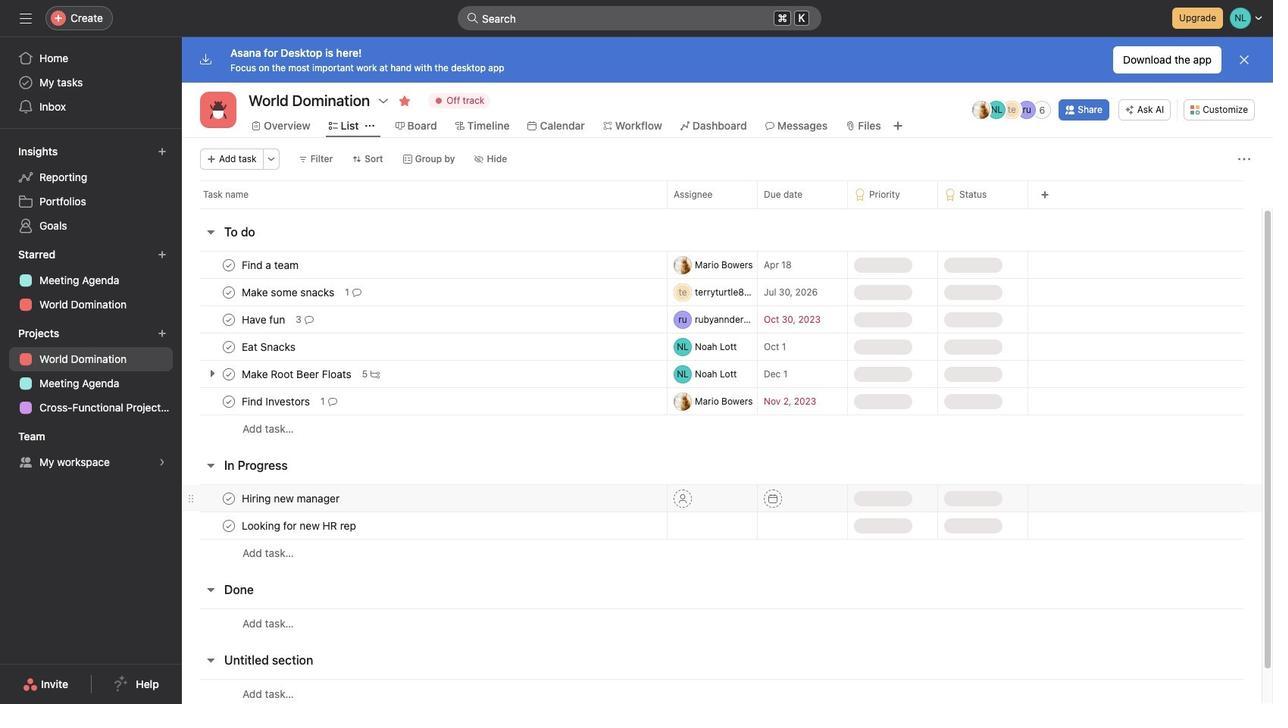 Task type: describe. For each thing, give the bounding box(es) containing it.
hiring new manager cell
[[182, 484, 667, 512]]

task name text field for mark complete image within the have fun cell
[[239, 312, 290, 327]]

task name text field for mark complete option in looking for new hr rep "cell"
[[239, 518, 361, 533]]

add tab image
[[892, 120, 904, 132]]

add items to starred image
[[158, 250, 167, 259]]

have fun cell
[[182, 306, 667, 334]]

eat snacks cell
[[182, 333, 667, 361]]

mark complete checkbox for task name text field inside have fun cell
[[220, 310, 238, 329]]

insights element
[[0, 138, 182, 241]]

find investors cell
[[182, 387, 667, 415]]

Search tasks, projects, and more text field
[[458, 6, 822, 30]]

task name text field for mark complete checkbox inside "hiring new manager" cell
[[239, 491, 344, 506]]

mark complete checkbox for task name text field in the the find investors cell
[[220, 392, 238, 411]]

dismiss image
[[1239, 54, 1251, 66]]

find a team cell
[[182, 251, 667, 279]]

task name text field for mark complete image within the the find investors cell
[[239, 394, 315, 409]]

prominent image
[[467, 12, 479, 24]]

more actions image
[[1239, 153, 1251, 165]]

looking for new hr rep cell
[[182, 512, 667, 540]]

mark complete checkbox inside looking for new hr rep "cell"
[[220, 517, 238, 535]]

2 mark complete image from the top
[[220, 365, 238, 383]]

1 comment image
[[352, 288, 361, 297]]

mark complete image for looking for new hr rep "cell"
[[220, 517, 238, 535]]

collapse task list for this group image for the header in progress tree grid on the bottom of the page
[[205, 459, 217, 472]]



Task type: locate. For each thing, give the bounding box(es) containing it.
1 mark complete image from the top
[[220, 256, 238, 274]]

1 mark complete checkbox from the top
[[220, 256, 238, 274]]

mark complete checkbox for find a team cell
[[220, 256, 238, 274]]

mark complete checkbox inside the make some snacks cell
[[220, 283, 238, 301]]

header in progress tree grid
[[182, 484, 1262, 567]]

tab actions image
[[365, 121, 374, 130]]

5 mark complete image from the top
[[220, 517, 238, 535]]

4 mark complete checkbox from the top
[[220, 365, 238, 383]]

0 vertical spatial collapse task list for this group image
[[205, 584, 217, 596]]

2 vertical spatial mark complete checkbox
[[220, 517, 238, 535]]

more actions image
[[267, 155, 276, 164]]

mark complete checkbox for eat snacks 'cell'
[[220, 338, 238, 356]]

mark complete checkbox inside have fun cell
[[220, 310, 238, 329]]

2 task name text field from the top
[[239, 339, 300, 354]]

1 mark complete checkbox from the top
[[220, 310, 238, 329]]

mark complete image for have fun cell
[[220, 310, 238, 329]]

task name text field for mark complete checkbox within find a team cell
[[239, 257, 303, 273]]

1 mark complete image from the top
[[220, 310, 238, 329]]

1 task name text field from the top
[[239, 257, 303, 273]]

mark complete checkbox inside the find investors cell
[[220, 392, 238, 411]]

hide sidebar image
[[20, 12, 32, 24]]

mark complete image for find a team cell
[[220, 256, 238, 274]]

2 collapse task list for this group image from the top
[[205, 459, 217, 472]]

mark complete image for "hiring new manager" cell
[[220, 489, 238, 508]]

mark complete checkbox for the make some snacks cell
[[220, 283, 238, 301]]

task name text field inside looking for new hr rep "cell"
[[239, 518, 361, 533]]

mark complete image inside the find investors cell
[[220, 392, 238, 411]]

5 subtasks image
[[371, 370, 380, 379]]

show options image
[[378, 95, 390, 107]]

1 vertical spatial mark complete checkbox
[[220, 392, 238, 411]]

3 mark complete image from the top
[[220, 338, 238, 356]]

2 mark complete image from the top
[[220, 283, 238, 301]]

2 collapse task list for this group image from the top
[[205, 654, 217, 666]]

2 mark complete checkbox from the top
[[220, 392, 238, 411]]

task name text field inside find a team cell
[[239, 257, 303, 273]]

1 task name text field from the top
[[239, 312, 290, 327]]

1 vertical spatial mark complete image
[[220, 365, 238, 383]]

4 task name text field from the top
[[239, 394, 315, 409]]

mark complete checkbox inside "hiring new manager" cell
[[220, 489, 238, 508]]

mark complete image inside the make some snacks cell
[[220, 283, 238, 301]]

mark complete image for the make some snacks cell
[[220, 283, 238, 301]]

remove from starred image
[[399, 95, 411, 107]]

task name text field for mark complete checkbox inside the make some snacks cell
[[239, 285, 339, 300]]

1 collapse task list for this group image from the top
[[205, 584, 217, 596]]

task name text field inside the find investors cell
[[239, 394, 315, 409]]

collapse task list for this group image
[[205, 584, 217, 596], [205, 654, 217, 666]]

3 task name text field from the top
[[239, 367, 356, 382]]

3 comments image
[[305, 315, 314, 324]]

task name text field inside make root beer floats cell
[[239, 367, 356, 382]]

mark complete image
[[220, 256, 238, 274], [220, 283, 238, 301], [220, 338, 238, 356], [220, 489, 238, 508], [220, 517, 238, 535]]

header to do tree grid
[[182, 251, 1262, 443]]

mark complete checkbox inside eat snacks 'cell'
[[220, 338, 238, 356]]

5 mark complete checkbox from the top
[[220, 489, 238, 508]]

mark complete image inside "hiring new manager" cell
[[220, 489, 238, 508]]

mark complete checkbox inside find a team cell
[[220, 256, 238, 274]]

Task name text field
[[239, 312, 290, 327], [239, 339, 300, 354], [239, 367, 356, 382], [239, 394, 315, 409]]

1 vertical spatial collapse task list for this group image
[[205, 654, 217, 666]]

3 mark complete image from the top
[[220, 392, 238, 411]]

2 mark complete checkbox from the top
[[220, 283, 238, 301]]

task name text field inside the make some snacks cell
[[239, 285, 339, 300]]

task name text field for mark complete icon in the eat snacks 'cell'
[[239, 339, 300, 354]]

global element
[[0, 37, 182, 128]]

projects element
[[0, 320, 182, 423]]

collapse task list for this group image
[[205, 226, 217, 238], [205, 459, 217, 472]]

0 vertical spatial mark complete checkbox
[[220, 310, 238, 329]]

expand subtask list for the task make root beer floats image
[[206, 368, 218, 380]]

bug image
[[209, 101, 227, 119]]

new insights image
[[158, 147, 167, 156]]

mark complete image for the find investors cell
[[220, 392, 238, 411]]

make some snacks cell
[[182, 278, 667, 306]]

3 mark complete checkbox from the top
[[220, 338, 238, 356]]

mark complete image inside find a team cell
[[220, 256, 238, 274]]

teams element
[[0, 423, 182, 478]]

1 comment image
[[328, 397, 337, 406]]

0 vertical spatial mark complete image
[[220, 310, 238, 329]]

task name text field inside "hiring new manager" cell
[[239, 491, 344, 506]]

Mark complete checkbox
[[220, 310, 238, 329], [220, 392, 238, 411], [220, 517, 238, 535]]

None field
[[458, 6, 822, 30]]

mark complete image inside have fun cell
[[220, 310, 238, 329]]

mark complete image
[[220, 310, 238, 329], [220, 365, 238, 383], [220, 392, 238, 411]]

mark complete image inside eat snacks 'cell'
[[220, 338, 238, 356]]

mark complete image for eat snacks 'cell'
[[220, 338, 238, 356]]

Mark complete checkbox
[[220, 256, 238, 274], [220, 283, 238, 301], [220, 338, 238, 356], [220, 365, 238, 383], [220, 489, 238, 508]]

starred element
[[0, 241, 182, 320]]

task name text field inside have fun cell
[[239, 312, 290, 327]]

add field image
[[1041, 190, 1050, 199]]

new project or portfolio image
[[158, 329, 167, 338]]

2 task name text field from the top
[[239, 285, 339, 300]]

4 task name text field from the top
[[239, 518, 361, 533]]

mark complete checkbox for "hiring new manager" cell
[[220, 489, 238, 508]]

make root beer floats cell
[[182, 360, 667, 388]]

4 mark complete image from the top
[[220, 489, 238, 508]]

mark complete image inside looking for new hr rep "cell"
[[220, 517, 238, 535]]

0 vertical spatial collapse task list for this group image
[[205, 226, 217, 238]]

Task name text field
[[239, 257, 303, 273], [239, 285, 339, 300], [239, 491, 344, 506], [239, 518, 361, 533]]

3 mark complete checkbox from the top
[[220, 517, 238, 535]]

see details, my workspace image
[[158, 458, 167, 467]]

collapse task list for this group image for the header to do tree grid
[[205, 226, 217, 238]]

1 vertical spatial collapse task list for this group image
[[205, 459, 217, 472]]

row
[[182, 180, 1274, 208], [200, 208, 1244, 209], [182, 251, 1262, 279], [182, 278, 1262, 306], [182, 306, 1262, 334], [182, 333, 1262, 361], [182, 360, 1262, 388], [182, 387, 1262, 415], [182, 415, 1262, 443], [182, 484, 1262, 512], [182, 512, 1262, 540], [182, 539, 1262, 567], [182, 609, 1262, 638], [182, 679, 1262, 704]]

2 vertical spatial mark complete image
[[220, 392, 238, 411]]

task name text field inside eat snacks 'cell'
[[239, 339, 300, 354]]

mark complete checkbox inside make root beer floats cell
[[220, 365, 238, 383]]

3 task name text field from the top
[[239, 491, 344, 506]]

1 collapse task list for this group image from the top
[[205, 226, 217, 238]]



Task type: vqa. For each thing, say whether or not it's contained in the screenshot.
Invite
no



